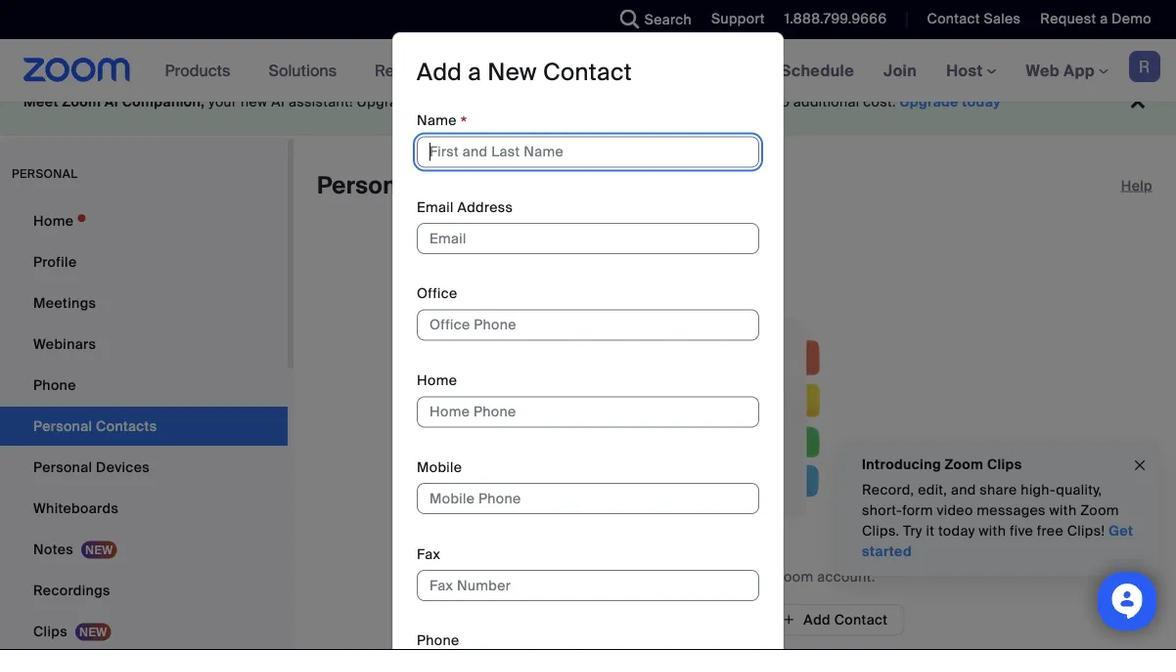 Task type: describe. For each thing, give the bounding box(es) containing it.
personal for personal devices
[[33, 459, 92, 477]]

plans & pricing
[[491, 61, 606, 81]]

and inside the record, edit, and share high-quality, short-form video messages with zoom clips. try it today with five free clips!
[[951, 482, 976, 500]]

devices
[[96, 459, 150, 477]]

1.888.799.9666 button up schedule link
[[785, 10, 887, 28]]

introducing zoom clips
[[862, 456, 1022, 474]]

a for add
[[468, 57, 482, 88]]

short-
[[862, 502, 902, 520]]

2 ai from the left
[[271, 93, 285, 111]]

fax
[[417, 546, 441, 564]]

no
[[773, 93, 790, 111]]

account.
[[817, 568, 875, 586]]

a for request
[[1100, 10, 1108, 28]]

access
[[590, 93, 638, 111]]

0 horizontal spatial to
[[418, 93, 432, 111]]

support
[[712, 10, 765, 28]]

home inside personal menu menu
[[33, 212, 74, 230]]

assistant!
[[289, 93, 353, 111]]

email
[[417, 199, 454, 217]]

clips link
[[0, 613, 288, 651]]

schedule
[[781, 60, 854, 81]]

1 horizontal spatial to
[[641, 93, 655, 111]]

add for add a new contact
[[417, 57, 462, 88]]

contact sales link up upgrade today link
[[913, 0, 1026, 39]]

recordings link
[[0, 572, 288, 611]]

add for add contact
[[804, 611, 831, 629]]

personal devices
[[33, 459, 150, 477]]

form
[[902, 502, 933, 520]]

profile link
[[0, 243, 288, 282]]

added
[[680, 568, 722, 586]]

high-
[[1021, 482, 1056, 500]]

0 horizontal spatial with
[[979, 523, 1006, 541]]

webinars link
[[0, 325, 288, 364]]

join
[[884, 60, 917, 81]]

address
[[457, 199, 513, 217]]

banner containing schedule
[[0, 39, 1176, 103]]

record, edit, and share high-quality, short-form video messages with zoom clips. try it today with five free clips!
[[862, 482, 1119, 541]]

whiteboards link
[[0, 489, 288, 529]]

email address
[[417, 199, 513, 217]]

add a new contact
[[417, 57, 632, 88]]

personal for personal contacts
[[317, 171, 418, 201]]

companion
[[676, 93, 753, 111]]

edit,
[[918, 482, 948, 500]]

at
[[756, 93, 769, 111]]

cost.
[[863, 93, 896, 111]]

home inside "add a new contact" dialog
[[417, 372, 457, 390]]

clips!
[[1068, 523, 1105, 541]]

personal devices link
[[0, 448, 288, 487]]

zoom down zoom logo
[[62, 93, 101, 111]]

3 ai from the left
[[658, 93, 672, 111]]

1 horizontal spatial clips
[[987, 456, 1022, 474]]

today inside meet zoom ai companion, footer
[[962, 93, 1001, 111]]

contact sales
[[927, 10, 1021, 28]]

notes
[[33, 541, 73, 559]]

Office Phone text field
[[417, 310, 759, 342]]

contacts
[[617, 568, 676, 586]]

get started
[[862, 523, 1134, 561]]

2 upgrade from the left
[[900, 93, 959, 111]]

notes link
[[0, 530, 288, 570]]

free
[[1037, 523, 1064, 541]]

and inside meet zoom ai companion, footer
[[536, 93, 561, 111]]

name
[[417, 112, 457, 130]]

contacts
[[424, 171, 528, 201]]

whiteboards
[[33, 500, 119, 518]]

meetings
[[33, 294, 96, 312]]

personal menu menu
[[0, 202, 288, 651]]

get started link
[[862, 523, 1134, 561]]

personal contacts
[[317, 171, 528, 201]]

clips inside personal menu menu
[[33, 623, 67, 641]]

your for companion,
[[209, 93, 237, 111]]

video
[[937, 502, 973, 520]]

phone link
[[0, 366, 288, 405]]

zoom up the *
[[435, 93, 474, 111]]



Task type: locate. For each thing, give the bounding box(es) containing it.
0 horizontal spatial a
[[468, 57, 482, 88]]

1 horizontal spatial add
[[804, 611, 831, 629]]

1 vertical spatial add
[[804, 611, 831, 629]]

request a demo link
[[1026, 0, 1176, 39], [1041, 10, 1152, 28]]

clips down recordings
[[33, 623, 67, 641]]

plans
[[491, 61, 533, 81]]

0 horizontal spatial upgrade
[[357, 93, 415, 111]]

1 horizontal spatial upgrade
[[900, 93, 959, 111]]

help link
[[1121, 170, 1153, 202]]

Email Address text field
[[417, 224, 759, 255]]

home up profile
[[33, 212, 74, 230]]

add inside button
[[804, 611, 831, 629]]

1 vertical spatial your
[[743, 568, 771, 586]]

record,
[[862, 482, 915, 500]]

0 vertical spatial with
[[1050, 502, 1077, 520]]

add right the 'add' icon on the right
[[804, 611, 831, 629]]

a up one
[[468, 57, 482, 88]]

0 vertical spatial and
[[536, 93, 561, 111]]

add image
[[782, 612, 796, 629]]

&
[[537, 61, 548, 81]]

new
[[241, 93, 268, 111]]

no
[[595, 568, 614, 586]]

0 vertical spatial today
[[962, 93, 1001, 111]]

quality,
[[1056, 482, 1102, 500]]

with
[[1050, 502, 1077, 520], [979, 523, 1006, 541]]

get
[[1109, 523, 1134, 541]]

share
[[980, 482, 1018, 500]]

introducing
[[862, 456, 941, 474]]

with down messages
[[979, 523, 1006, 541]]

0 horizontal spatial personal
[[33, 459, 92, 477]]

and
[[536, 93, 561, 111], [951, 482, 976, 500]]

phone
[[33, 376, 76, 394]]

name *
[[417, 112, 467, 135]]

additional
[[794, 93, 860, 111]]

a inside dialog
[[468, 57, 482, 88]]

schedule link
[[766, 39, 869, 102]]

pro
[[509, 93, 532, 111]]

0 vertical spatial a
[[1100, 10, 1108, 28]]

contact inside button
[[835, 611, 888, 629]]

2 horizontal spatial contact
[[927, 10, 980, 28]]

to right added
[[726, 568, 739, 586]]

2 vertical spatial contact
[[835, 611, 888, 629]]

personal
[[12, 166, 78, 182]]

and left get
[[536, 93, 561, 111]]

contact left sales at the right top of page
[[927, 10, 980, 28]]

zoom up clips!
[[1081, 502, 1119, 520]]

no contacts added to your zoom account.
[[595, 568, 875, 586]]

help
[[1121, 177, 1153, 195]]

0 vertical spatial your
[[209, 93, 237, 111]]

it
[[926, 523, 935, 541]]

0 horizontal spatial clips
[[33, 623, 67, 641]]

clips.
[[862, 523, 900, 541]]

0 horizontal spatial add
[[417, 57, 462, 88]]

2 horizontal spatial to
[[726, 568, 739, 586]]

a
[[1100, 10, 1108, 28], [468, 57, 482, 88]]

0 horizontal spatial ai
[[105, 93, 118, 111]]

webinars
[[33, 335, 96, 353]]

today down video
[[939, 523, 975, 541]]

contact down account. on the bottom right of the page
[[835, 611, 888, 629]]

personal inside 'link'
[[33, 459, 92, 477]]

upgrade right assistant!
[[357, 93, 415, 111]]

demo
[[1112, 10, 1152, 28]]

try
[[903, 523, 923, 541]]

personal
[[317, 171, 418, 201], [33, 459, 92, 477]]

pricing
[[552, 61, 606, 81]]

1 horizontal spatial personal
[[317, 171, 418, 201]]

mobile
[[417, 459, 462, 477]]

upgrade down join
[[900, 93, 959, 111]]

0 horizontal spatial home
[[33, 212, 74, 230]]

today down the contact sales
[[962, 93, 1001, 111]]

0 vertical spatial clips
[[987, 456, 1022, 474]]

1 upgrade from the left
[[357, 93, 415, 111]]

sales
[[984, 10, 1021, 28]]

upgrade today link
[[900, 93, 1001, 111]]

add contact
[[804, 611, 888, 629]]

plans & pricing link
[[491, 61, 606, 81], [491, 61, 606, 81]]

1 vertical spatial contact
[[543, 57, 632, 88]]

support link
[[697, 0, 770, 39], [712, 10, 765, 28]]

five
[[1010, 523, 1034, 541]]

1 vertical spatial and
[[951, 482, 976, 500]]

ai down zoom logo
[[105, 93, 118, 111]]

meet
[[23, 93, 59, 111]]

zoom up the 'add' icon on the right
[[775, 568, 814, 586]]

close image
[[1132, 455, 1148, 477]]

your right added
[[743, 568, 771, 586]]

to
[[418, 93, 432, 111], [641, 93, 655, 111], [726, 568, 739, 586]]

to up name
[[418, 93, 432, 111]]

clips up the share
[[987, 456, 1022, 474]]

*
[[461, 112, 467, 135]]

recordings
[[33, 582, 110, 600]]

1 vertical spatial today
[[939, 523, 975, 541]]

1 horizontal spatial home
[[417, 372, 457, 390]]

1 horizontal spatial with
[[1050, 502, 1077, 520]]

join link
[[869, 39, 932, 102]]

add inside dialog
[[417, 57, 462, 88]]

home
[[33, 212, 74, 230], [417, 372, 457, 390]]

1 vertical spatial home
[[417, 372, 457, 390]]

new
[[488, 57, 537, 88]]

add
[[417, 57, 462, 88], [804, 611, 831, 629]]

profile
[[33, 253, 77, 271]]

1 vertical spatial clips
[[33, 623, 67, 641]]

request a demo
[[1041, 10, 1152, 28]]

1 vertical spatial a
[[468, 57, 482, 88]]

ai left companion
[[658, 93, 672, 111]]

Home text field
[[417, 397, 759, 429]]

add contact button
[[766, 605, 905, 636]]

personal up whiteboards
[[33, 459, 92, 477]]

Mobile text field
[[417, 484, 759, 515]]

zoom up edit,
[[945, 456, 984, 474]]

2 horizontal spatial ai
[[658, 93, 672, 111]]

Fax text field
[[417, 571, 759, 602]]

1 vertical spatial personal
[[33, 459, 92, 477]]

add a new contact dialog
[[392, 33, 784, 651]]

home down the office
[[417, 372, 457, 390]]

1.888.799.9666
[[785, 10, 887, 28]]

contact up get
[[543, 57, 632, 88]]

a left the demo
[[1100, 10, 1108, 28]]

contact sales link up meetings navigation
[[927, 10, 1021, 28]]

today inside the record, edit, and share high-quality, short-form video messages with zoom clips. try it today with five free clips!
[[939, 523, 975, 541]]

1 horizontal spatial and
[[951, 482, 976, 500]]

your left new at the left top of the page
[[209, 93, 237, 111]]

0 horizontal spatial contact
[[543, 57, 632, 88]]

started
[[862, 543, 912, 561]]

1 ai from the left
[[105, 93, 118, 111]]

1 horizontal spatial ai
[[271, 93, 285, 111]]

zoom inside the record, edit, and share high-quality, short-form video messages with zoom clips. try it today with five free clips!
[[1081, 502, 1119, 520]]

ai
[[105, 93, 118, 111], [271, 93, 285, 111], [658, 93, 672, 111]]

0 vertical spatial contact
[[927, 10, 980, 28]]

0 horizontal spatial your
[[209, 93, 237, 111]]

one
[[478, 93, 506, 111]]

0 vertical spatial add
[[417, 57, 462, 88]]

meetings navigation
[[766, 39, 1176, 103]]

1.888.799.9666 button up schedule
[[770, 0, 892, 39]]

1 horizontal spatial your
[[743, 568, 771, 586]]

product information navigation
[[150, 39, 620, 103]]

get
[[564, 93, 586, 111]]

your for to
[[743, 568, 771, 586]]

1 vertical spatial with
[[979, 523, 1006, 541]]

personal down name
[[317, 171, 418, 201]]

ai right new at the left top of the page
[[271, 93, 285, 111]]

zoom
[[62, 93, 101, 111], [435, 93, 474, 111], [945, 456, 984, 474], [1081, 502, 1119, 520], [775, 568, 814, 586]]

to right access
[[641, 93, 655, 111]]

0 vertical spatial personal
[[317, 171, 418, 201]]

messages
[[977, 502, 1046, 520]]

meetings link
[[0, 284, 288, 323]]

add up name
[[417, 57, 462, 88]]

clips
[[987, 456, 1022, 474], [33, 623, 67, 641]]

your inside meet zoom ai companion, footer
[[209, 93, 237, 111]]

banner
[[0, 39, 1176, 103]]

office
[[417, 286, 458, 304]]

1 horizontal spatial a
[[1100, 10, 1108, 28]]

meet zoom ai companion, footer
[[0, 69, 1176, 136]]

First and Last Name text field
[[417, 137, 759, 168]]

and up video
[[951, 482, 976, 500]]

1.888.799.9666 button
[[770, 0, 892, 39], [785, 10, 887, 28]]

meet zoom ai companion, your new ai assistant! upgrade to zoom one pro and get access to ai companion at no additional cost. upgrade today
[[23, 93, 1001, 111]]

request
[[1041, 10, 1097, 28]]

zoom logo image
[[23, 58, 131, 82]]

companion,
[[122, 93, 205, 111]]

1 horizontal spatial contact
[[835, 611, 888, 629]]

0 horizontal spatial and
[[536, 93, 561, 111]]

contact inside dialog
[[543, 57, 632, 88]]

upgrade
[[357, 93, 415, 111], [900, 93, 959, 111]]

with up free
[[1050, 502, 1077, 520]]

home link
[[0, 202, 288, 241]]

0 vertical spatial home
[[33, 212, 74, 230]]



Task type: vqa. For each thing, say whether or not it's contained in the screenshot.
Companion,
yes



